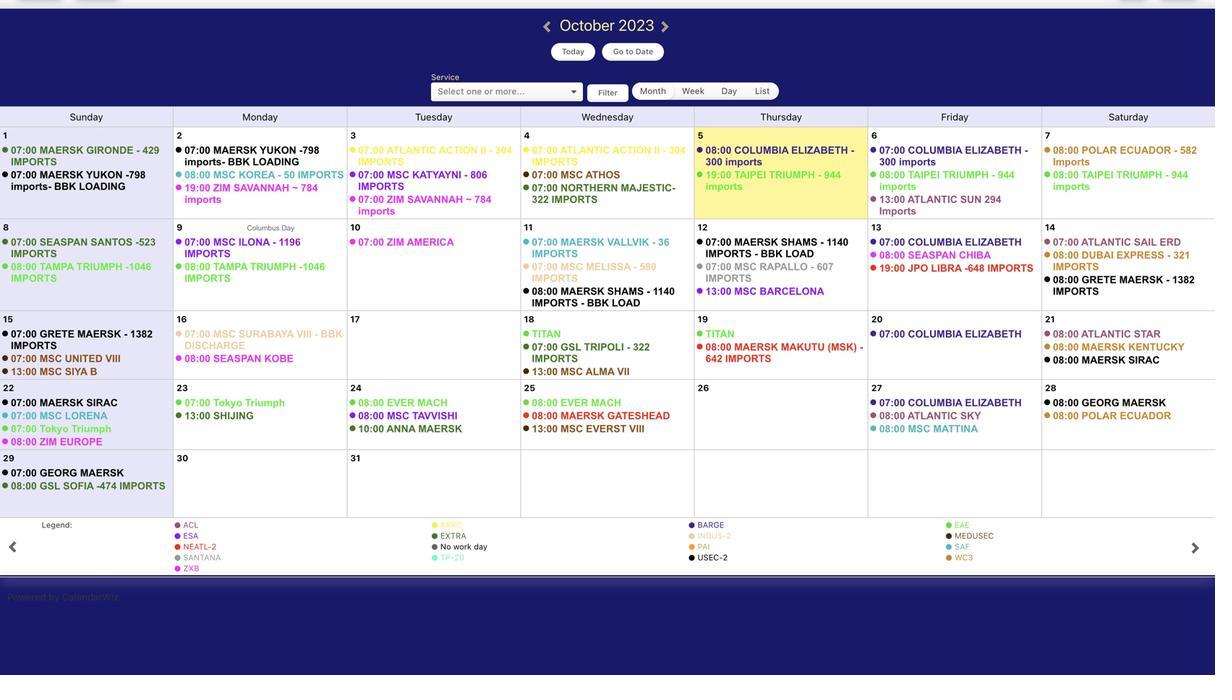 Task type: locate. For each thing, give the bounding box(es) containing it.
3
[[350, 130, 356, 140]]

17
[[350, 314, 360, 324]]

imports-
[[185, 156, 225, 168], [11, 181, 51, 192]]

imports- for the top 07:00 maersk yukon -798 imports- bbk loading link
[[185, 156, 225, 168]]

784
[[301, 182, 318, 194], [475, 194, 492, 205]]

msc up northern
[[561, 169, 583, 181]]

triumph down 08:00 polar ecuador - 582 imports link
[[1117, 169, 1163, 181]]

07:00 columbia elizabeth for seaspan
[[880, 237, 1022, 248]]

viii right surabaya
[[297, 329, 312, 340]]

titan for 08:00
[[706, 329, 735, 340]]

msc up 13:00 msc barcelona
[[735, 261, 757, 272]]

- inside 07:00 maersk vallvik - 36 imports
[[652, 237, 656, 248]]

07:00 zim america
[[358, 237, 454, 248]]

grete down dubai
[[1082, 274, 1117, 285]]

- inside 07:00 gsl tripoli - 322 imports
[[627, 342, 630, 353]]

ecuador down '08:00 georg maersk'
[[1120, 410, 1172, 422]]

1 304 from the left
[[495, 145, 512, 156]]

ecuador for 08:00 polar ecuador - 582 imports
[[1120, 145, 1172, 156]]

1 vertical spatial triumph
[[71, 423, 111, 435]]

0 vertical spatial yukon
[[260, 145, 296, 156]]

08:00 for 08:00 atlantic sky link
[[880, 410, 906, 422]]

2 horizontal spatial 19:00
[[880, 263, 906, 274]]

2 08:00 tampa triumph -1046 imports link from the left
[[185, 261, 325, 284]]

anna
[[387, 423, 416, 435]]

944 for 08:00 polar ecuador - 582 imports
[[1172, 169, 1189, 181]]

triumph down 1196
[[250, 261, 296, 272]]

0 horizontal spatial 08:00 taipei triumph - 944 imports
[[880, 169, 1015, 192]]

bbk down 07:00 msc melissa - 580 imports
[[587, 297, 609, 309]]

08:00 ever mach up 08:00 maersk gateshead link on the bottom of page
[[532, 397, 622, 408]]

neatl-2
[[183, 542, 216, 551]]

08:00 tampa triumph -1046 imports for ilona
[[185, 261, 325, 284]]

imports for 19:00 taipei triumph - 944 imports link
[[706, 181, 743, 192]]

maersk inside the 08:00 maersk makutu (msk) - 642 imports
[[735, 342, 779, 353]]

work
[[454, 542, 472, 551]]

3 07:00 columbia elizabeth link from the top
[[880, 397, 1022, 408]]

imports for the 07:00 maersk shams - 1140 imports - bbk load link at the top right of the page
[[706, 248, 752, 259]]

08:00 for the 08:00 maersk kentucky link
[[1053, 342, 1079, 353]]

304 for 07:00 zim savannah ~ 784 imports
[[495, 145, 512, 156]]

date
[[636, 47, 654, 56]]

maersk up korea
[[213, 145, 257, 156]]

columbia for 08:00 atlantic sky
[[908, 397, 963, 408]]

1 horizontal spatial 1046
[[303, 261, 325, 272]]

08:00 inside 08:00 columbia elizabeth - 300 imports
[[706, 145, 732, 156]]

07:00 gsl tripoli - 322 imports
[[532, 342, 650, 364]]

load inside 07:00 maersk shams - 1140 imports - bbk load
[[786, 248, 815, 259]]

imports inside 08:00 polar ecuador - 582 imports
[[1053, 156, 1091, 168]]

19:00 inside 19:00 zim savannah ~ 784 imports
[[185, 182, 211, 194]]

imports
[[726, 156, 763, 168], [899, 156, 937, 168], [706, 181, 743, 192], [880, 181, 917, 192], [1053, 181, 1091, 192], [185, 194, 222, 205], [358, 206, 396, 217]]

0 horizontal spatial gsl
[[40, 480, 60, 492]]

1 07:00 atlantic action ii - 304 imports link from the left
[[358, 145, 512, 168]]

korea
[[239, 169, 275, 181]]

1 horizontal spatial 798
[[303, 145, 320, 156]]

07:00 columbia elizabeth link down libra
[[880, 329, 1022, 340]]

0 vertical spatial imports-
[[185, 156, 225, 168]]

08:00 ever mach link for msc
[[358, 397, 448, 408]]

maersk down sunday
[[40, 145, 83, 156]]

13:00 inside 13:00 atlantic sun 294 imports
[[880, 194, 906, 205]]

imports inside the 08:00 grete maersk - 1382 imports
[[1053, 286, 1100, 297]]

2 08:00 tampa triumph -1046 imports from the left
[[185, 261, 325, 284]]

1 horizontal spatial imports-
[[185, 156, 225, 168]]

0 horizontal spatial tokyo
[[40, 423, 69, 435]]

13:00
[[880, 194, 906, 205], [706, 286, 732, 297], [11, 366, 37, 377], [532, 366, 558, 377], [185, 410, 211, 422], [532, 423, 558, 435]]

1 horizontal spatial 304
[[669, 145, 686, 156]]

ecuador for 08:00 polar ecuador
[[1120, 410, 1172, 422]]

2 tampa from the left
[[213, 261, 247, 272]]

savannah down 07:00 msc katyayni - 806 imports link
[[407, 194, 463, 205]]

1 ecuador from the top
[[1120, 145, 1172, 156]]

0 horizontal spatial viii
[[105, 353, 121, 364]]

msc inside 07:00 msc katyayni - 806 imports
[[387, 169, 410, 181]]

1 horizontal spatial 944
[[998, 169, 1015, 181]]

1 horizontal spatial 07:00 atlantic action ii - 304 imports link
[[532, 145, 686, 168]]

msc for lorena
[[40, 410, 62, 422]]

ii for 07:00 msc athos
[[654, 145, 660, 156]]

944 down 08:00 columbia elizabeth - 300 imports link
[[825, 169, 841, 181]]

2 07:00 columbia elizabeth from the top
[[880, 329, 1022, 340]]

1 07:00 columbia elizabeth from the top
[[880, 237, 1022, 248]]

07:00 columbia elizabeth link up the sky
[[880, 397, 1022, 408]]

08:00 maersk gateshead link
[[532, 410, 670, 422]]

columbia inside 08:00 columbia elizabeth - 300 imports
[[735, 145, 789, 156]]

imports up 13
[[880, 206, 917, 217]]

0 horizontal spatial imports-
[[11, 181, 51, 192]]

zim down 08:00 msc korea - 50 imports
[[213, 182, 231, 194]]

- inside 07:00 msc surabaya viii - bbk discharge
[[315, 329, 318, 340]]

07:00 columbia elizabeth - 300 imports link
[[880, 145, 1028, 168]]

1 08:00 ever mach from the left
[[358, 397, 448, 408]]

1 horizontal spatial 07:00 atlantic action ii - 304 imports
[[532, 145, 686, 168]]

0 vertical spatial 322
[[532, 194, 549, 205]]

2 07:00 atlantic action ii - 304 imports from the left
[[532, 145, 686, 168]]

0 horizontal spatial taipei
[[735, 169, 767, 181]]

07:00 for 07:00 msc rapallo - 607 imports 'link'
[[706, 261, 732, 272]]

libra
[[932, 263, 962, 274]]

columbia inside 07:00 columbia elizabeth - 300 imports
[[908, 145, 963, 156]]

07:00 for top 07:00 tokyo triumph link
[[185, 397, 211, 408]]

07:00 columbia elizabeth link up 08:00 seaspan chiba
[[880, 237, 1022, 248]]

07:00 inside the 07:00 msc rapallo - 607 imports
[[706, 261, 732, 272]]

08:00 for 08:00 georg maersk link
[[1053, 397, 1079, 408]]

648
[[968, 263, 985, 274]]

07:00 for 07:00 msc melissa - 580 imports link
[[532, 261, 558, 272]]

07:00 inside 07:00 zim savannah ~ 784 imports
[[358, 194, 384, 205]]

19:00 for 19:00 jpo libra -648 imports
[[880, 263, 906, 274]]

1382 inside the 07:00 grete maersk - 1382 imports
[[130, 329, 153, 340]]

15
[[3, 314, 13, 324]]

- inside 08:00 polar ecuador - 582 imports
[[1175, 145, 1178, 156]]

1 horizontal spatial taipei
[[908, 169, 940, 181]]

1 horizontal spatial 322
[[633, 342, 650, 353]]

07:00 atlantic action ii - 304 imports link up athos
[[532, 145, 686, 168]]

jpo
[[908, 263, 929, 274]]

1 08:00 tampa triumph -1046 imports from the left
[[11, 261, 151, 284]]

msc down 07:00 gsl tripoli - 322 imports link
[[561, 366, 583, 377]]

1 vertical spatial ecuador
[[1120, 410, 1172, 422]]

go to september 2023 image
[[532, 18, 557, 25], [1, 542, 26, 549]]

1140 inside 07:00 maersk shams - 1140 imports - bbk load
[[827, 237, 849, 248]]

atlantic up the 08:00 maersk kentucky link
[[1082, 329, 1132, 340]]

1 vertical spatial 322
[[633, 342, 650, 353]]

imports for 07:00 gsl tripoli - 322 imports link
[[532, 353, 578, 364]]

300 for 07:00 columbia elizabeth - 300 imports
[[880, 156, 897, 168]]

imports inside '08:00 dubai express - 321 imports'
[[1053, 261, 1100, 272]]

3 taipei from the left
[[1082, 169, 1114, 181]]

1 polar from the top
[[1082, 145, 1118, 156]]

08:00 for 08:00 zim europe link
[[11, 436, 37, 448]]

07:00 inside the 07:00 grete maersk - 1382 imports
[[11, 329, 37, 340]]

08:00 maersk gateshead
[[532, 410, 670, 422]]

1 horizontal spatial gsl
[[561, 342, 582, 353]]

20
[[872, 314, 883, 324], [455, 553, 464, 562]]

08:00 taipei triumph - 944 imports for imports
[[1053, 169, 1189, 192]]

1 08:00 taipei triumph - 944 imports link from the left
[[880, 169, 1015, 192]]

savannah down 08:00 msc korea - 50 imports link
[[234, 182, 290, 194]]

300 inside 08:00 columbia elizabeth - 300 imports
[[706, 156, 723, 168]]

elizabeth down thursday
[[792, 145, 849, 156]]

08:00 for 08:00 polar ecuador - 582 imports link
[[1053, 145, 1079, 156]]

784 for 19:00 zim savannah ~ 784 imports
[[301, 182, 318, 194]]

1 horizontal spatial 08:00 tampa triumph -1046 imports
[[185, 261, 325, 284]]

shams
[[781, 237, 818, 248], [608, 286, 644, 297]]

1 1046 from the left
[[129, 261, 151, 272]]

08:00 for 08:00 msc mattina link
[[880, 423, 906, 435]]

08:00 maersk kentucky
[[1053, 342, 1185, 353]]

07:00 atlantic action ii - 304 imports up katyayni
[[358, 145, 512, 168]]

1 07:00 columbia elizabeth link from the top
[[880, 237, 1022, 248]]

07:00 for 07:00 maersk sirac link at the left of the page
[[11, 397, 37, 408]]

viii inside 07:00 msc surabaya viii - bbk discharge
[[297, 329, 312, 340]]

08:00 gsl sofia -474 imports link
[[11, 480, 166, 492]]

tuesday
[[415, 111, 453, 123]]

07:00 maersk yukon -798 imports- bbk loading down '07:00 maersk gironde - 429 imports'
[[11, 169, 146, 192]]

b
[[90, 366, 97, 377]]

imports up '07:00 msc ilona - 1196 imports' link
[[185, 194, 222, 205]]

1 horizontal spatial load
[[786, 248, 815, 259]]

07:00 msc katyayni - 806 imports link
[[358, 169, 488, 192]]

31
[[350, 453, 361, 463]]

0 horizontal spatial 08:00 ever mach link
[[358, 397, 448, 408]]

santos
[[91, 237, 133, 248]]

imports inside 07:00 msc katyayni - 806 imports
[[358, 181, 405, 192]]

maersk up "united"
[[77, 329, 121, 340]]

0 vertical spatial 1140
[[827, 237, 849, 248]]

shams inside 07:00 maersk shams - 1140 imports - bbk load
[[781, 237, 818, 248]]

load for 08:00 maersk shams - 1140 imports - bbk load
[[612, 297, 641, 309]]

today
[[562, 47, 585, 56]]

0 vertical spatial seaspan
[[40, 237, 88, 248]]

07:00 tokyo triumph link up shijing
[[185, 397, 285, 408]]

1 07:00 atlantic action ii - 304 imports from the left
[[358, 145, 512, 168]]

07:00 columbia elizabeth link for seaspan
[[880, 237, 1022, 248]]

1 vertical spatial sirac
[[86, 397, 118, 408]]

sofia
[[63, 480, 94, 492]]

07:00 inside 07:00 maersk vallvik - 36 imports
[[532, 237, 558, 248]]

0 vertical spatial georg
[[1082, 397, 1120, 408]]

1 vertical spatial imports-
[[11, 181, 51, 192]]

1 horizontal spatial georg
[[1082, 397, 1120, 408]]

2 ecuador from the top
[[1120, 410, 1172, 422]]

0 vertical spatial savannah
[[234, 182, 290, 194]]

0 horizontal spatial 07:00 maersk yukon -798 imports- bbk loading link
[[11, 169, 146, 192]]

1 mach from the left
[[418, 397, 448, 408]]

1 300 from the left
[[706, 156, 723, 168]]

titan link for 08:00
[[706, 329, 735, 340]]

load inside 08:00 maersk shams - 1140 imports - bbk load
[[612, 297, 641, 309]]

triumph for 08:00 polar ecuador - 582 imports
[[1117, 169, 1163, 181]]

triumph down 07:00 seaspan santos -523 imports link
[[77, 261, 123, 272]]

0 horizontal spatial 08:00 taipei triumph - 944 imports link
[[880, 169, 1015, 192]]

0 horizontal spatial triumph
[[71, 423, 111, 435]]

zim
[[213, 182, 231, 194], [387, 194, 405, 205], [387, 237, 405, 248], [40, 436, 57, 448]]

elizabeth inside 08:00 columbia elizabeth - 300 imports
[[792, 145, 849, 156]]

imports inside 07:00 maersk vallvik - 36 imports
[[532, 248, 578, 259]]

columbia for 08:00 taipei triumph - 944 imports
[[908, 145, 963, 156]]

maersk up 07:00 msc lorena
[[40, 397, 83, 408]]

service
[[431, 72, 460, 82]]

- inside 07:00 seaspan santos -523 imports
[[135, 237, 139, 248]]

0 vertical spatial load
[[786, 248, 815, 259]]

yukon
[[260, 145, 296, 156], [86, 169, 123, 181]]

1 horizontal spatial 20
[[872, 314, 883, 324]]

07:00 zim savannah ~ 784 imports link
[[358, 194, 492, 217]]

19:00 for 19:00 taipei triumph - 944 imports
[[706, 169, 732, 181]]

triumph for the bottom 07:00 tokyo triumph link
[[71, 423, 111, 435]]

polar down saturday
[[1082, 145, 1118, 156]]

grete for 08:00
[[1082, 274, 1117, 285]]

ii
[[481, 145, 486, 156], [654, 145, 660, 156]]

imports inside the 19:00 taipei triumph - 944 imports
[[706, 181, 743, 192]]

2 vertical spatial 19:00
[[880, 263, 906, 274]]

1 horizontal spatial 300
[[880, 156, 897, 168]]

imports inside '07:00 maersk gironde - 429 imports'
[[11, 156, 57, 168]]

784 inside 07:00 zim savannah ~ 784 imports
[[475, 194, 492, 205]]

784 down 806
[[475, 194, 492, 205]]

08:00 ever mach
[[358, 397, 448, 408], [532, 397, 622, 408]]

13:00 up 22 in the bottom left of the page
[[11, 366, 37, 377]]

784 for 07:00 zim savannah ~ 784 imports
[[475, 194, 492, 205]]

0 horizontal spatial 304
[[495, 145, 512, 156]]

2 08:00 taipei triumph - 944 imports from the left
[[1053, 169, 1189, 192]]

07:00 grete maersk - 1382 imports
[[11, 329, 153, 351]]

0 horizontal spatial ever
[[387, 397, 415, 408]]

europe
[[60, 436, 103, 448]]

viii down gateshead
[[630, 423, 645, 435]]

0 horizontal spatial day
[[282, 224, 295, 232]]

07:00 inside 07:00 msc surabaya viii - bbk discharge
[[185, 329, 211, 340]]

2 ii from the left
[[654, 145, 660, 156]]

georg up the sofia
[[40, 467, 77, 479]]

zim for 07:00 zim savannah ~ 784 imports
[[387, 194, 405, 205]]

1 vertical spatial 20
[[455, 553, 464, 562]]

seaspan for santos
[[40, 237, 88, 248]]

08:00 tampa triumph -1046 imports link down '07:00 msc ilona - 1196 imports' link
[[185, 261, 325, 284]]

triumph for 07:00 columbia elizabeth - 300 imports
[[943, 169, 989, 181]]

08:00 ever mach link up 08:00 msc tavvishi on the left bottom of page
[[358, 397, 448, 408]]

2 horizontal spatial taipei
[[1082, 169, 1114, 181]]

07:00 msc rapallo - 607 imports
[[706, 261, 834, 284]]

polar down 08:00 georg maersk link
[[1082, 410, 1118, 422]]

ecuador
[[1120, 145, 1172, 156], [1120, 410, 1172, 422]]

1 horizontal spatial action
[[613, 145, 652, 156]]

1 titan link from the left
[[532, 329, 561, 340]]

2 300 from the left
[[880, 156, 897, 168]]

usec-
[[698, 553, 723, 562]]

1 horizontal spatial titan
[[706, 329, 735, 340]]

1 08:00 taipei triumph - 944 imports from the left
[[880, 169, 1015, 192]]

0 horizontal spatial 07:00 tokyo triumph
[[11, 423, 111, 435]]

07:00 atlantic action ii - 304 imports up athos
[[532, 145, 686, 168]]

1 vertical spatial go to november 2023 image
[[1189, 543, 1214, 550]]

784 down 08:00 msc korea - 50 imports
[[301, 182, 318, 194]]

taipei inside the 19:00 taipei triumph - 944 imports
[[735, 169, 767, 181]]

imports inside 07:00 seaspan santos -523 imports
[[11, 248, 57, 259]]

imports
[[11, 156, 57, 168], [358, 156, 405, 168], [532, 156, 578, 168], [298, 169, 344, 181], [358, 181, 405, 192], [552, 194, 598, 205], [11, 248, 57, 259], [185, 248, 231, 259], [532, 248, 578, 259], [706, 248, 752, 259], [1053, 261, 1100, 272], [988, 263, 1034, 274], [11, 273, 57, 284], [185, 273, 231, 284], [532, 273, 578, 284], [706, 273, 752, 284], [1053, 286, 1100, 297], [532, 297, 578, 309], [11, 340, 57, 351], [532, 353, 578, 364], [726, 353, 772, 364], [120, 480, 166, 492]]

1 horizontal spatial 1140
[[827, 237, 849, 248]]

zim inside 19:00 zim savannah ~ 784 imports
[[213, 182, 231, 194]]

0 vertical spatial 07:00 columbia elizabeth
[[880, 237, 1022, 248]]

07:00 for 07:00 msc surabaya viii - bbk discharge link
[[185, 329, 211, 340]]

load up rapallo
[[786, 248, 815, 259]]

08:00 tampa triumph -1046 imports link
[[11, 261, 151, 284], [185, 261, 325, 284]]

filter link
[[588, 84, 629, 102]]

columbia
[[735, 145, 789, 156], [908, 145, 963, 156], [908, 237, 963, 248], [908, 329, 963, 340], [908, 397, 963, 408]]

1382 for 08:00 grete maersk - 1382 imports
[[1173, 274, 1195, 285]]

titan down '19'
[[706, 329, 735, 340]]

07:00 tokyo triumph up shijing
[[185, 397, 285, 408]]

1 horizontal spatial 08:00 ever mach
[[532, 397, 622, 408]]

ii up majestic- at the right top of the page
[[654, 145, 660, 156]]

07:00 inside 07:00 maersk shams - 1140 imports - bbk load
[[706, 237, 732, 248]]

~ inside 07:00 zim savannah ~ 784 imports
[[466, 194, 472, 205]]

taipei up 13:00 atlantic sun 294 imports on the top of page
[[908, 169, 940, 181]]

1 ever from the left
[[387, 397, 415, 408]]

07:00 inside '07:00 maersk gironde - 429 imports'
[[11, 145, 37, 156]]

13:00 msc everst viii
[[532, 423, 645, 435]]

- inside the 07:00 msc rapallo - 607 imports
[[811, 261, 814, 272]]

esa
[[183, 531, 199, 541]]

19:00 zim savannah ~ 784 imports link
[[185, 182, 318, 205]]

day
[[722, 86, 737, 96], [282, 224, 295, 232]]

19:00 inside the 19:00 taipei triumph - 944 imports
[[706, 169, 732, 181]]

- inside 07:00 msc melissa - 580 imports
[[634, 261, 637, 272]]

load down melissa at top
[[612, 297, 641, 309]]

imports inside the 07:00 grete maersk - 1382 imports
[[11, 340, 57, 351]]

msc down "07:00 maersk vallvik - 36 imports" link
[[561, 261, 583, 272]]

1 vertical spatial day
[[282, 224, 295, 232]]

3 944 from the left
[[1172, 169, 1189, 181]]

1 vertical spatial 1382
[[130, 329, 153, 340]]

elizabeth inside 07:00 columbia elizabeth - 300 imports
[[965, 145, 1022, 156]]

imports inside the 07:00 msc rapallo - 607 imports
[[706, 273, 752, 284]]

imports inside 07:00 gsl tripoli - 322 imports
[[532, 353, 578, 364]]

08:00 maersk makutu (msk) - 642 imports
[[706, 342, 864, 364]]

0 vertical spatial 07:00 columbia elizabeth link
[[880, 237, 1022, 248]]

imports inside 07:00 zim savannah ~ 784 imports
[[358, 206, 396, 217]]

08:00 atlantic star link
[[1053, 329, 1161, 340]]

1 horizontal spatial shams
[[781, 237, 818, 248]]

- inside 08:00 columbia elizabeth - 300 imports
[[851, 145, 855, 156]]

13:00 for 13:00 msc siya b
[[11, 366, 37, 377]]

0 vertical spatial ~
[[292, 182, 298, 194]]

07:00 tokyo triumph down 07:00 msc lorena
[[11, 423, 111, 435]]

1 vertical spatial 07:00 columbia elizabeth
[[880, 329, 1022, 340]]

1 vertical spatial shams
[[608, 286, 644, 297]]

07:00 inside 07:00 msc ilona - 1196 imports
[[185, 237, 211, 248]]

day
[[474, 542, 488, 551]]

imports inside 07:00 msc ilona - 1196 imports
[[185, 248, 231, 259]]

0 horizontal spatial load
[[612, 297, 641, 309]]

2 mach from the left
[[591, 397, 622, 408]]

0 vertical spatial 1382
[[1173, 274, 1195, 285]]

elizabeth up the chiba
[[965, 237, 1022, 248]]

07:00 columbia elizabeth down libra
[[880, 329, 1022, 340]]

day up 1196
[[282, 224, 295, 232]]

kobe
[[264, 353, 294, 364]]

1 ii from the left
[[481, 145, 486, 156]]

2 08:00 taipei triumph - 944 imports link from the left
[[1053, 169, 1189, 192]]

1 action from the left
[[439, 145, 478, 156]]

georg for gsl
[[40, 467, 77, 479]]

2 1046 from the left
[[303, 261, 325, 272]]

imports up 10
[[358, 206, 396, 217]]

viii for surabaya
[[297, 329, 312, 340]]

1 taipei from the left
[[735, 169, 767, 181]]

07:00 columbia elizabeth link for atlantic
[[880, 397, 1022, 408]]

triangle 1 s image
[[568, 86, 580, 98]]

msc for united
[[40, 353, 62, 364]]

2 polar from the top
[[1082, 410, 1118, 422]]

944
[[825, 169, 841, 181], [998, 169, 1015, 181], [1172, 169, 1189, 181]]

yukon up 50
[[260, 145, 296, 156]]

maersk up 07:00 msc melissa - 580 imports link
[[561, 237, 605, 248]]

08:00 ever mach link up 08:00 maersk gateshead link on the bottom of page
[[532, 397, 622, 408]]

1 vertical spatial 784
[[475, 194, 492, 205]]

zim down 07:00 msc katyayni - 806 imports link
[[387, 194, 405, 205]]

08:00 for 08:00 msc tavvishi link at the bottom of page
[[358, 410, 384, 422]]

sunday
[[70, 111, 103, 123]]

0 vertical spatial gsl
[[561, 342, 582, 353]]

0 horizontal spatial 08:00 ever mach
[[358, 397, 448, 408]]

1 vertical spatial imports
[[880, 206, 917, 217]]

2 action from the left
[[613, 145, 652, 156]]

0 vertical spatial 20
[[872, 314, 883, 324]]

08:00 for msc's 08:00 ever mach link
[[358, 397, 384, 408]]

0 vertical spatial tokyo
[[213, 397, 242, 408]]

elizabeth for 08:00 seaspan chiba
[[965, 237, 1022, 248]]

calendarwiz
[[62, 591, 119, 603]]

784 inside 19:00 zim savannah ~ 784 imports
[[301, 182, 318, 194]]

08:00 inside 08:00 polar ecuador - 582 imports
[[1053, 145, 1079, 156]]

tampa for seaspan
[[40, 261, 74, 272]]

0 horizontal spatial 1046
[[129, 261, 151, 272]]

msc inside 07:00 msc surabaya viii - bbk discharge
[[213, 329, 236, 340]]

08:00 ever mach up 08:00 msc tavvishi on the left bottom of page
[[358, 397, 448, 408]]

zim for 19:00 zim savannah ~ 784 imports
[[213, 182, 231, 194]]

bbk up rapallo
[[761, 248, 783, 259]]

1046 for 07:00 msc ilona - 1196 imports
[[303, 261, 325, 272]]

imports for '07:00 columbia elizabeth - 300 imports' link
[[899, 156, 937, 168]]

melissa
[[586, 261, 631, 272]]

~ down 50
[[292, 182, 298, 194]]

savannah for korea
[[234, 182, 290, 194]]

07:00 maersk yukon -798 imports- bbk loading link
[[185, 145, 320, 168], [11, 169, 146, 192]]

07:00 tokyo triumph for the bottom 07:00 tokyo triumph link
[[11, 423, 111, 435]]

2 vertical spatial 07:00 columbia elizabeth link
[[880, 397, 1022, 408]]

msc for rapallo
[[735, 261, 757, 272]]

08:00 for 08:00 maersk gateshead link on the bottom of page
[[532, 410, 558, 422]]

zim down 07:00 msc lorena link
[[40, 436, 57, 448]]

action up 806
[[439, 145, 478, 156]]

29
[[3, 453, 14, 463]]

13
[[872, 222, 882, 232]]

0 vertical spatial ecuador
[[1120, 145, 1172, 156]]

0 horizontal spatial loading
[[79, 181, 126, 192]]

1382 inside the 08:00 grete maersk - 1382 imports
[[1173, 274, 1195, 285]]

2 taipei from the left
[[908, 169, 940, 181]]

1 titan from the left
[[532, 329, 561, 340]]

304 down more... at the left of page
[[495, 145, 512, 156]]

0 vertical spatial go to september 2023 image
[[532, 18, 557, 25]]

07:00 for the 07:00 georg maersk link
[[11, 467, 37, 479]]

today link
[[551, 43, 596, 61]]

07:00 atlantic action ii - 304 imports link up katyayni
[[358, 145, 512, 168]]

~ inside 19:00 zim savannah ~ 784 imports
[[292, 182, 298, 194]]

vii
[[618, 366, 630, 377]]

maersk up the 07:00 msc rapallo - 607 imports
[[735, 237, 779, 248]]

08:00 for 08:00 gsl sofia -474 imports link
[[11, 480, 37, 492]]

maersk down express
[[1120, 274, 1164, 285]]

08:00 taipei triumph - 944 imports link
[[880, 169, 1015, 192], [1053, 169, 1189, 192]]

imports inside 07:00 maersk shams - 1140 imports - bbk load
[[706, 248, 752, 259]]

0 horizontal spatial 300
[[706, 156, 723, 168]]

1 944 from the left
[[825, 169, 841, 181]]

imports for 07:00 seaspan santos -523 imports link
[[11, 248, 57, 259]]

gironde
[[86, 145, 134, 156]]

2 944 from the left
[[998, 169, 1015, 181]]

bbk inside 07:00 maersk shams - 1140 imports - bbk load
[[761, 248, 783, 259]]

0 horizontal spatial 08:00 tampa triumph -1046 imports
[[11, 261, 151, 284]]

07:00 inside 07:00 northern majestic- 322 imports
[[532, 182, 558, 194]]

1140 down 580
[[653, 286, 675, 297]]

2 08:00 ever mach from the left
[[532, 397, 622, 408]]

2 08:00 ever mach link from the left
[[532, 397, 622, 408]]

08:00 for the 08:00 seaspan chiba link
[[880, 250, 906, 261]]

1 vertical spatial polar
[[1082, 410, 1118, 422]]

tp-
[[441, 553, 455, 562]]

viii right "united"
[[105, 353, 121, 364]]

gsl inside 07:00 gsl tripoli - 322 imports
[[561, 342, 582, 353]]

grete inside the 08:00 grete maersk - 1382 imports
[[1082, 274, 1117, 285]]

- inside '07:00 maersk gironde - 429 imports'
[[136, 145, 140, 156]]

barcelona
[[760, 286, 825, 297]]

triumph
[[769, 169, 816, 181], [943, 169, 989, 181], [1117, 169, 1163, 181], [77, 261, 123, 272], [250, 261, 296, 272]]

08:00 inside the 08:00 maersk makutu (msk) - 642 imports
[[706, 342, 732, 353]]

msc for mattina
[[908, 423, 931, 435]]

2 ever from the left
[[561, 397, 588, 408]]

13:00 up 13
[[880, 194, 906, 205]]

columbus
[[247, 224, 280, 232]]

1 vertical spatial ~
[[466, 194, 472, 205]]

07:00 northern majestic- 322 imports
[[532, 182, 676, 205]]

1 vertical spatial 1140
[[653, 286, 675, 297]]

0 horizontal spatial 798
[[129, 169, 146, 181]]

300 inside 07:00 columbia elizabeth - 300 imports
[[880, 156, 897, 168]]

07:00 georg maersk
[[11, 467, 124, 479]]

304 up majestic- at the right top of the page
[[669, 145, 686, 156]]

maersk down tavvishi on the left bottom
[[418, 423, 462, 435]]

1 tampa from the left
[[40, 261, 74, 272]]

imports- down '07:00 maersk gironde - 429 imports'
[[11, 181, 51, 192]]

~ for 50
[[292, 182, 298, 194]]

2 07:00 columbia elizabeth link from the top
[[880, 329, 1022, 340]]

07:00 atlantic action ii - 304 imports for athos
[[532, 145, 686, 168]]

08:00 for '08:00 maersk shams - 1140 imports - bbk load' link
[[532, 286, 558, 297]]

1 08:00 tampa triumph -1046 imports link from the left
[[11, 261, 151, 284]]

07:00 inside 07:00 msc melissa - 580 imports
[[532, 261, 558, 272]]

25
[[524, 383, 536, 393]]

titan link down '19'
[[706, 329, 735, 340]]

07:00 msc athos
[[532, 169, 621, 181]]

14
[[1046, 222, 1056, 232]]

08:00 maersk sirac
[[1053, 355, 1160, 366]]

seaspan up jpo
[[908, 250, 957, 261]]

1 horizontal spatial titan link
[[706, 329, 735, 340]]

0 horizontal spatial 07:00 atlantic action ii - 304 imports link
[[358, 145, 512, 168]]

300 up the 19:00 taipei triumph - 944 imports
[[706, 156, 723, 168]]

georg
[[1082, 397, 1120, 408], [40, 467, 77, 479]]

georg up 08:00 polar ecuador
[[1082, 397, 1120, 408]]

tokyo up 08:00 zim europe
[[40, 423, 69, 435]]

sun
[[961, 194, 982, 205]]

2 horizontal spatial viii
[[630, 423, 645, 435]]

07:00 maersk yukon -798 imports- bbk loading link up korea
[[185, 145, 320, 168]]

1 vertical spatial seaspan
[[908, 250, 957, 261]]

bbk down 07:00 maersk gironde - 429 imports link
[[54, 181, 76, 192]]

2 vertical spatial 07:00 columbia elizabeth
[[880, 397, 1022, 408]]

polar for 08:00 polar ecuador
[[1082, 410, 1118, 422]]

shams up rapallo
[[781, 237, 818, 248]]

2 titan from the left
[[706, 329, 735, 340]]

atlantic up 08:00 msc mattina link
[[908, 410, 958, 422]]

13:00 for 13:00 msc alma vii
[[532, 366, 558, 377]]

1 horizontal spatial ~
[[466, 194, 472, 205]]

0 horizontal spatial titan link
[[532, 329, 561, 340]]

1 horizontal spatial imports
[[1053, 156, 1091, 168]]

go to september 2023 image up "powered"
[[1, 542, 26, 549]]

300 for 08:00 columbia elizabeth - 300 imports
[[706, 156, 723, 168]]

07:00 inside 07:00 seaspan santos -523 imports
[[11, 237, 37, 248]]

savannah inside 19:00 zim savannah ~ 784 imports
[[234, 182, 290, 194]]

0 horizontal spatial 08:00 tampa triumph -1046 imports link
[[11, 261, 151, 284]]

0 horizontal spatial titan
[[532, 329, 561, 340]]

08:00 taipei triumph - 944 imports down 08:00 polar ecuador - 582 imports link
[[1053, 169, 1189, 192]]

shams inside 08:00 maersk shams - 1140 imports - bbk load
[[608, 286, 644, 297]]

msc for everst
[[561, 423, 583, 435]]

08:00 columbia elizabeth - 300 imports
[[706, 145, 855, 168]]

1 horizontal spatial tokyo
[[213, 397, 242, 408]]

19:00 zim savannah ~ 784 imports
[[185, 182, 318, 205]]

0 horizontal spatial grete
[[40, 329, 74, 340]]

gsl down the 07:00 georg maersk link
[[40, 480, 60, 492]]

ii for 07:00 msc katyayni - 806 imports
[[481, 145, 486, 156]]

08:00 for 08:00 taipei triumph - 944 imports link corresponding to imports
[[880, 169, 906, 181]]

1140 inside 08:00 maersk shams - 1140 imports - bbk load
[[653, 286, 675, 297]]

tokyo for top 07:00 tokyo triumph link
[[213, 397, 242, 408]]

polar inside 08:00 polar ecuador - 582 imports
[[1082, 145, 1118, 156]]

08:00 msc tavvishi link
[[358, 410, 458, 422]]

07:00 zim america link
[[358, 237, 454, 248]]

mach for gateshead
[[591, 397, 622, 408]]

imports for "07:00 maersk vallvik - 36 imports" link
[[532, 248, 578, 259]]

2 titan link from the left
[[706, 329, 735, 340]]

imports inside 07:00 msc melissa - 580 imports
[[532, 273, 578, 284]]

day link
[[715, 83, 745, 99]]

0 vertical spatial shams
[[781, 237, 818, 248]]

08:00 inside '08:00 dubai express - 321 imports'
[[1053, 250, 1079, 261]]

1 08:00 ever mach link from the left
[[358, 397, 448, 408]]

discharge
[[185, 340, 245, 351]]

maersk left makutu
[[735, 342, 779, 353]]

msc inside 07:00 msc ilona - 1196 imports
[[213, 237, 236, 248]]

maersk inside 07:00 maersk shams - 1140 imports - bbk load
[[735, 237, 779, 248]]

msc down 08:00 maersk gateshead link on the bottom of page
[[561, 423, 583, 435]]

imports inside 19:00 zim savannah ~ 784 imports
[[185, 194, 222, 205]]

triumph down 08:00 columbia elizabeth - 300 imports link
[[769, 169, 816, 181]]

ilona
[[239, 237, 270, 248]]

ever
[[387, 397, 415, 408], [561, 397, 588, 408]]

msc left korea
[[213, 169, 236, 181]]

atlantic up 07:00 msc katyayni - 806 imports
[[387, 145, 437, 156]]

07:00 inside 07:00 columbia elizabeth - 300 imports
[[880, 145, 906, 156]]

imports inside 08:00 maersk shams - 1140 imports - bbk load
[[532, 297, 578, 309]]

294
[[985, 194, 1002, 205]]

tokyo up shijing
[[213, 397, 242, 408]]

13:00 msc alma vii link
[[532, 366, 630, 377]]

msc inside 07:00 msc melissa - 580 imports
[[561, 261, 583, 272]]

08:00 tampa triumph -1046 imports link down 07:00 seaspan santos -523 imports
[[11, 261, 151, 284]]

taipei for 07:00 columbia elizabeth - 300 imports
[[908, 169, 940, 181]]

0 horizontal spatial shams
[[608, 286, 644, 297]]

gsl for 08:00
[[40, 480, 60, 492]]

2 304 from the left
[[669, 145, 686, 156]]

20 down work
[[455, 553, 464, 562]]

07:00 inside 07:00 gsl tripoli - 322 imports
[[532, 342, 558, 353]]

2 07:00 atlantic action ii - 304 imports link from the left
[[532, 145, 686, 168]]

08:00 taipei triumph - 944 imports link for imports
[[1053, 169, 1189, 192]]

go to november 2023 image
[[658, 18, 684, 25], [1189, 543, 1214, 550]]

triumph inside the 19:00 taipei triumph - 944 imports
[[769, 169, 816, 181]]

zim inside 07:00 zim savannah ~ 784 imports
[[387, 194, 405, 205]]

0 horizontal spatial 07:00 atlantic action ii - 304 imports
[[358, 145, 512, 168]]

1 horizontal spatial seaspan
[[213, 353, 262, 364]]

titan down 18
[[532, 329, 561, 340]]

imports up 13
[[880, 181, 917, 192]]

944 inside the 19:00 taipei triumph - 944 imports
[[825, 169, 841, 181]]

0 horizontal spatial yukon
[[86, 169, 123, 181]]

07:00 maersk sirac link
[[11, 397, 118, 408]]

0 horizontal spatial tampa
[[40, 261, 74, 272]]

07:00
[[11, 145, 37, 156], [185, 145, 211, 156], [358, 145, 384, 156], [532, 145, 558, 156], [880, 145, 906, 156], [11, 169, 37, 181], [358, 169, 384, 181], [532, 169, 558, 181], [532, 182, 558, 194], [358, 194, 384, 205], [11, 237, 37, 248], [185, 237, 211, 248], [358, 237, 384, 248], [532, 237, 558, 248], [706, 237, 732, 248], [880, 237, 906, 248], [1053, 237, 1079, 248], [532, 261, 558, 272], [706, 261, 732, 272], [11, 329, 37, 340], [185, 329, 211, 340], [880, 329, 906, 340], [532, 342, 558, 353], [11, 353, 37, 364], [11, 397, 37, 408], [185, 397, 211, 408], [880, 397, 906, 408], [11, 410, 37, 422], [11, 423, 37, 435], [11, 467, 37, 479]]

1 vertical spatial 798
[[129, 169, 146, 181]]

20 up 27
[[872, 314, 883, 324]]

798
[[303, 145, 320, 156], [129, 169, 146, 181]]

bbk
[[228, 156, 250, 168], [54, 181, 76, 192], [761, 248, 783, 259], [587, 297, 609, 309], [321, 329, 343, 340]]

ecuador inside 08:00 polar ecuador - 582 imports
[[1120, 145, 1172, 156]]

imports up 12
[[706, 181, 743, 192]]

imports inside 08:00 columbia elizabeth - 300 imports
[[726, 156, 763, 168]]

tampa for msc
[[213, 261, 247, 272]]

seaspan inside 07:00 seaspan santos -523 imports
[[40, 237, 88, 248]]

3 07:00 columbia elizabeth from the top
[[880, 397, 1022, 408]]

neatl-
[[183, 542, 212, 551]]

08:00 inside the 08:00 grete maersk - 1382 imports
[[1053, 274, 1079, 285]]

2 for neatl-2
[[212, 542, 216, 551]]



Task type: describe. For each thing, give the bounding box(es) containing it.
304 for 07:00 northern majestic- 322 imports
[[669, 145, 686, 156]]

07:00 seaspan santos -523 imports link
[[11, 237, 156, 259]]

imports for 07:00 msc melissa - 580 imports link
[[532, 273, 578, 284]]

0 vertical spatial 07:00 maersk yukon -798 imports- bbk loading
[[185, 145, 320, 168]]

08:00 seaspan kobe link
[[185, 353, 294, 364]]

- inside 07:00 columbia elizabeth - 300 imports
[[1025, 145, 1028, 156]]

1 horizontal spatial go to november 2023 image
[[1189, 543, 1214, 550]]

08:00 taipei triumph - 944 imports link for imports
[[880, 169, 1015, 192]]

select
[[438, 86, 464, 96]]

- inside 07:00 msc ilona - 1196 imports
[[273, 237, 276, 248]]

0 vertical spatial go to november 2023 image
[[658, 18, 684, 25]]

1 vertical spatial 07:00 tokyo triumph link
[[11, 423, 111, 435]]

13:00 for 13:00 msc everst viii
[[532, 423, 558, 435]]

tokyo for the bottom 07:00 tokyo triumph link
[[40, 423, 69, 435]]

katyayni
[[412, 169, 462, 181]]

08:00 tampa triumph -1046 imports link for santos
[[11, 261, 151, 284]]

gsl for 07:00
[[561, 342, 582, 353]]

08:00 atlantic sky
[[880, 410, 982, 422]]

07:00 northern majestic- 322 imports link
[[532, 182, 676, 205]]

maersk inside the 08:00 grete maersk - 1382 imports
[[1120, 274, 1164, 285]]

08:00 for ilona 08:00 tampa triumph -1046 imports link
[[185, 261, 211, 272]]

sky
[[961, 410, 982, 422]]

0 vertical spatial 07:00 tokyo triumph link
[[185, 397, 285, 408]]

1046 for 07:00 seaspan santos -523 imports
[[129, 261, 151, 272]]

13:00 for 13:00 atlantic sun 294 imports
[[880, 194, 906, 205]]

maersk inside the 07:00 grete maersk - 1382 imports
[[77, 329, 121, 340]]

imports for santos's 08:00 tampa triumph -1046 imports link
[[11, 273, 57, 284]]

16
[[177, 314, 187, 324]]

imports inside 07:00 northern majestic- 322 imports
[[552, 194, 598, 205]]

maersk up 08:00 polar ecuador
[[1123, 397, 1167, 408]]

powered
[[7, 591, 46, 603]]

08:00 tampa triumph -1046 imports for santos
[[11, 261, 151, 284]]

08:00 ever mach for msc
[[358, 397, 448, 408]]

08:00 taipei triumph - 944 imports for imports
[[880, 169, 1015, 192]]

07:00 for 07:00 maersk gironde - 429 imports link
[[11, 145, 37, 156]]

07:00 atlantic action ii - 304 imports for katyayni
[[358, 145, 512, 168]]

07:00 msc ilona - 1196 imports
[[185, 237, 301, 259]]

vallvik
[[608, 237, 649, 248]]

maersk inside 08:00 maersk shams - 1140 imports - bbk load
[[561, 286, 605, 297]]

08:00 columbia elizabeth - 300 imports link
[[706, 145, 855, 168]]

viii for everst
[[630, 423, 645, 435]]

tp-20
[[441, 553, 464, 562]]

08:00 polar ecuador
[[1053, 410, 1172, 422]]

medusec
[[955, 531, 994, 541]]

eae
[[955, 520, 970, 530]]

23
[[177, 383, 188, 393]]

322 inside 07:00 gsl tripoli - 322 imports
[[633, 342, 650, 353]]

07:00 for "07:00 grete maersk - 1382 imports" link
[[11, 329, 37, 340]]

2 for usec-2
[[723, 553, 728, 562]]

imports inside 13:00 atlantic sun 294 imports
[[880, 206, 917, 217]]

triumph for 08:00 columbia elizabeth - 300 imports
[[769, 169, 816, 181]]

08:00 ever mach for maersk
[[532, 397, 622, 408]]

08:00 seaspan chiba
[[880, 250, 992, 261]]

columbia for 19:00 taipei triumph - 944 imports
[[735, 145, 789, 156]]

07:00 msc rapallo - 607 imports link
[[706, 261, 834, 284]]

19:00 jpo libra -648 imports link
[[880, 263, 1034, 274]]

08:00 for 08:00 columbia elizabeth - 300 imports link
[[706, 145, 732, 156]]

seaspan for chiba
[[908, 250, 957, 261]]

loading for 07:00 maersk yukon -798 imports- bbk loading link to the bottom
[[79, 181, 126, 192]]

1196
[[279, 237, 301, 248]]

429
[[143, 145, 159, 156]]

mach for tavvishi
[[418, 397, 448, 408]]

13:00 for 13:00 shijing
[[185, 410, 211, 422]]

polar for 08:00 polar ecuador - 582 imports
[[1082, 145, 1118, 156]]

- inside '08:00 dubai express - 321 imports'
[[1168, 250, 1171, 261]]

makutu
[[781, 342, 825, 353]]

08:00 grete maersk - 1382 imports
[[1053, 274, 1195, 297]]

07:00 for "07:00 msc united viii" link at left
[[11, 353, 37, 364]]

5
[[698, 130, 704, 140]]

- inside the 19:00 taipei triumph - 944 imports
[[818, 169, 822, 181]]

tripoli
[[584, 342, 624, 353]]

50
[[284, 169, 295, 181]]

star
[[1135, 329, 1161, 340]]

13:00 msc siya b
[[11, 366, 97, 377]]

october 2023
[[560, 16, 658, 34]]

sirac for 08:00 maersk sirac
[[1129, 355, 1160, 366]]

19:00 for 19:00 zim savannah ~ 784 imports
[[185, 182, 211, 194]]

321
[[1174, 250, 1191, 261]]

everst
[[586, 423, 627, 435]]

08:00 polar ecuador link
[[1053, 410, 1172, 422]]

07:00 atlantic action ii - 304 imports link for athos
[[532, 145, 686, 168]]

607
[[817, 261, 834, 272]]

0 horizontal spatial 20
[[455, 553, 464, 562]]

list
[[755, 86, 770, 96]]

08:00 zim europe link
[[11, 436, 103, 448]]

08:00 msc korea - 50 imports link
[[185, 169, 344, 181]]

- inside the 08:00 grete maersk - 1382 imports
[[1167, 274, 1170, 285]]

13:00 atlantic sun 294 imports link
[[880, 194, 1002, 217]]

bbk up korea
[[228, 156, 250, 168]]

maersk inside 07:00 maersk vallvik - 36 imports
[[561, 237, 605, 248]]

07:00 atlantic sail erd
[[1053, 237, 1182, 248]]

6
[[872, 130, 878, 140]]

07:00 zim savannah ~ 784 imports
[[358, 194, 492, 217]]

13:00 msc everst viii link
[[532, 423, 645, 435]]

- inside 07:00 msc katyayni - 806 imports
[[464, 169, 468, 181]]

11
[[524, 222, 533, 232]]

imports for 07:00 msc rapallo - 607 imports 'link'
[[706, 273, 752, 284]]

13:00 msc barcelona
[[706, 286, 825, 297]]

columbus day
[[247, 224, 295, 232]]

1 vertical spatial 07:00 maersk yukon -798 imports- bbk loading
[[11, 169, 146, 192]]

wc3
[[955, 553, 973, 562]]

columbia down libra
[[908, 329, 963, 340]]

maersk down the 08:00 maersk kentucky link
[[1082, 355, 1126, 366]]

friday
[[942, 111, 969, 123]]

08:00 msc mattina
[[880, 423, 979, 435]]

atlantic for 07:00 msc athos
[[561, 145, 610, 156]]

maersk inside '07:00 maersk gironde - 429 imports'
[[40, 145, 83, 156]]

- inside the 07:00 grete maersk - 1382 imports
[[124, 329, 127, 340]]

19:00 jpo libra -648 imports
[[880, 263, 1034, 274]]

07:00 maersk gironde - 429 imports
[[11, 145, 159, 168]]

322 inside 07:00 northern majestic- 322 imports
[[532, 194, 549, 205]]

erd
[[1160, 237, 1182, 248]]

13:00 shijing
[[185, 410, 254, 422]]

no
[[441, 542, 451, 551]]

maersk up 13:00 msc everst viii
[[561, 410, 605, 422]]

0 vertical spatial 07:00 maersk yukon -798 imports- bbk loading link
[[185, 145, 320, 168]]

07:00 msc surabaya viii - bbk discharge
[[185, 329, 343, 351]]

maersk up 08:00 maersk sirac
[[1082, 342, 1126, 353]]

~ for 806
[[466, 194, 472, 205]]

msc for alma
[[561, 366, 583, 377]]

georg for polar
[[1082, 397, 1120, 408]]

07:00 for the 07:00 maersk shams - 1140 imports - bbk load link at the top right of the page
[[706, 237, 732, 248]]

majestic-
[[621, 182, 676, 194]]

elizabeth for 08:00 atlantic sky
[[965, 397, 1022, 408]]

07:00 for '07:00 columbia elizabeth - 300 imports' link
[[880, 145, 906, 156]]

imports inside the 08:00 maersk makutu (msk) - 642 imports
[[726, 353, 772, 364]]

maersk up 474 at bottom
[[80, 467, 124, 479]]

zim for 07:00 zim america
[[387, 237, 405, 248]]

bbk inside 07:00 msc surabaya viii - bbk discharge
[[321, 329, 343, 340]]

gateshead
[[608, 410, 670, 422]]

msc for barcelona
[[735, 286, 757, 297]]

maersk down '07:00 maersk gironde - 429 imports'
[[40, 169, 83, 181]]

or
[[484, 86, 493, 96]]

0 vertical spatial day
[[722, 86, 737, 96]]

798 for 07:00 maersk yukon -798 imports- bbk loading link to the bottom
[[129, 169, 146, 181]]

atlantic inside 13:00 atlantic sun 294 imports
[[908, 194, 958, 205]]

wednesday
[[582, 111, 634, 123]]

ever for maersk
[[561, 397, 588, 408]]

taipei for 08:00 columbia elizabeth - 300 imports
[[735, 169, 767, 181]]

indus-2
[[698, 531, 732, 541]]

8
[[3, 222, 9, 232]]

07:00 seaspan santos -523 imports
[[11, 237, 156, 259]]

08:00 atlantic sky link
[[880, 410, 982, 422]]

viii for united
[[105, 353, 121, 364]]

08:00 for santos's 08:00 tampa triumph -1046 imports link
[[11, 261, 37, 272]]

imports for 08:00 msc korea - 50 imports link
[[298, 169, 344, 181]]

1140 for 08:00 maersk shams - 1140 imports - bbk load
[[653, 286, 675, 297]]

powered by calendarwiz link
[[7, 588, 119, 606]]

1 vertical spatial 07:00 maersk yukon -798 imports- bbk loading link
[[11, 169, 146, 192]]

month
[[640, 86, 666, 96]]

08:00 dubai express - 321 imports
[[1053, 250, 1191, 272]]

07:00 msc melissa - 580 imports
[[532, 261, 657, 284]]

acl
[[183, 520, 199, 530]]

07:00 for 07:00 msc lorena link
[[11, 410, 37, 422]]

474
[[100, 480, 117, 492]]

imports for 07:00 msc katyayni - 806 imports link
[[358, 181, 405, 192]]

more...
[[496, 86, 525, 96]]

642
[[706, 353, 723, 364]]

msc for melissa
[[561, 261, 583, 272]]

elizabeth for 19:00 taipei triumph - 944 imports
[[792, 145, 849, 156]]

atlantic for 07:00 msc katyayni - 806 imports
[[387, 145, 437, 156]]

08:00 grete maersk - 1382 imports link
[[1053, 274, 1195, 297]]

grete for 07:00
[[40, 329, 74, 340]]

triumph for 07:00 seaspan santos -523 imports
[[77, 261, 123, 272]]

- inside the 08:00 maersk makutu (msk) - 642 imports
[[860, 342, 864, 353]]

07:00 for the bottom 07:00 tokyo triumph link
[[11, 423, 37, 435]]

imports up 14
[[1053, 181, 1091, 192]]

imports for "07:00 zim savannah ~ 784 imports" link
[[358, 206, 396, 217]]

columbia for 08:00 seaspan chiba
[[908, 237, 963, 248]]

imports for 19:00 jpo libra -648 imports link
[[988, 263, 1034, 274]]

13:00 msc siya b link
[[11, 366, 97, 377]]

08:00 ever mach link for maersk
[[532, 397, 622, 408]]

dubai
[[1082, 250, 1114, 261]]

07:00 georg maersk link
[[11, 467, 124, 479]]

08:00 georg maersk
[[1053, 397, 1167, 408]]

08:00 msc mattina link
[[880, 423, 979, 435]]

07:00 for 07:00 msc athos "link" at top
[[532, 169, 558, 181]]

express
[[1117, 250, 1165, 261]]

bbk inside 08:00 maersk shams - 1140 imports - bbk load
[[587, 297, 609, 309]]

elizabeth for 08:00 taipei triumph - 944 imports
[[965, 145, 1022, 156]]

07:00 for '07:00 msc ilona - 1196 imports' link
[[185, 237, 211, 248]]

08:00 tampa triumph -1046 imports link for ilona
[[185, 261, 325, 284]]

msc for tavvishi
[[387, 410, 410, 422]]

elizabeth down 648
[[965, 329, 1022, 340]]

go to date
[[613, 47, 654, 56]]

go to september 2023 image for the topmost go to november 2023 icon
[[532, 18, 557, 25]]

08:00 for 08:00 maersk sirac link
[[1053, 355, 1079, 366]]

944 for 08:00 columbia elizabeth - 300 imports
[[825, 169, 841, 181]]

07:00 for "07:00 maersk vallvik - 36 imports" link
[[532, 237, 558, 248]]

imports for 08:00 gsl sofia -474 imports link
[[120, 480, 166, 492]]

1
[[3, 130, 7, 140]]

07:00 maersk sirac
[[11, 397, 118, 408]]

msc for ilona
[[213, 237, 236, 248]]

taipei for 08:00 polar ecuador - 582 imports
[[1082, 169, 1114, 181]]

action for katyayni
[[439, 145, 478, 156]]

10:00
[[358, 423, 384, 435]]

imports for 07:00 maersk gironde - 429 imports link
[[11, 156, 57, 168]]

go to date link
[[603, 43, 664, 61]]

select one or more...
[[438, 86, 525, 96]]

shams for 07:00 maersk shams - 1140 imports - bbk load
[[781, 237, 818, 248]]



Task type: vqa. For each thing, say whether or not it's contained in the screenshot.
the topmost Go To October 2023 icon
no



